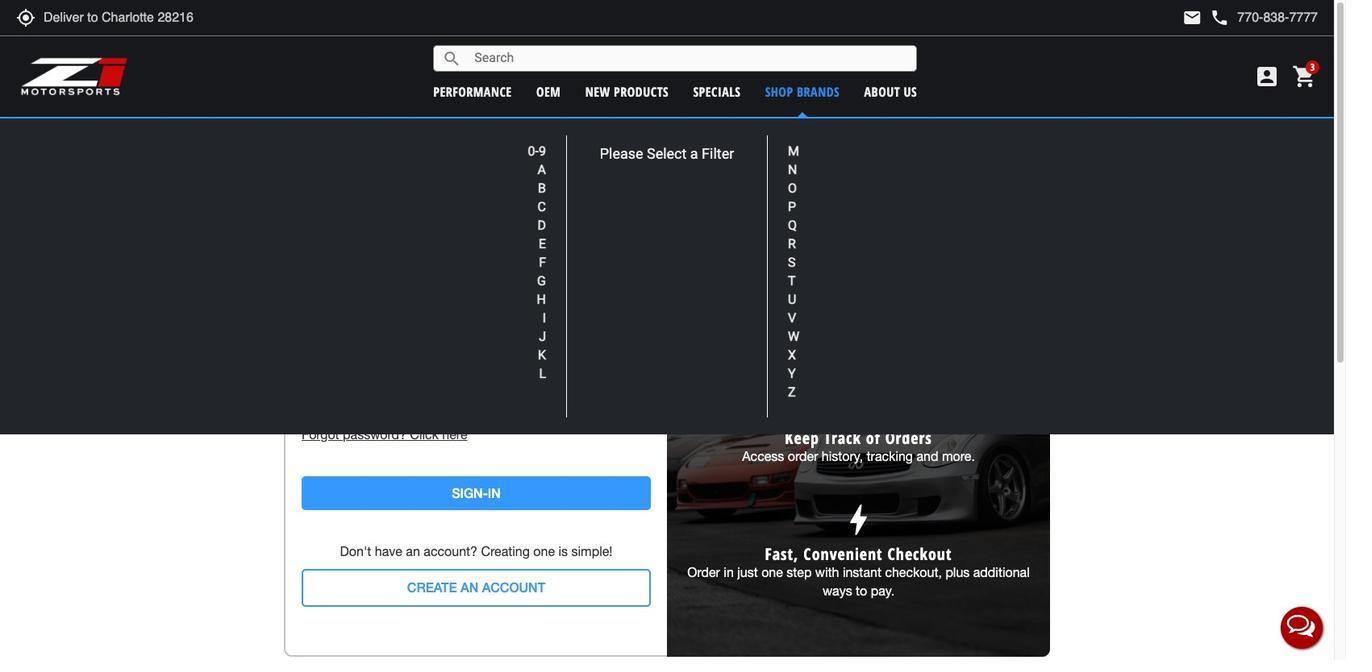 Task type: describe. For each thing, give the bounding box(es) containing it.
brands
[[797, 83, 840, 101]]

g
[[537, 273, 546, 289]]

mail phone
[[1183, 8, 1230, 27]]

1 horizontal spatial vehicle
[[742, 123, 779, 142]]

product
[[802, 312, 856, 333]]

don't have an account? creating one is simple!
[[340, 545, 613, 559]]

account
[[482, 580, 545, 596]]

new inside the new product notifications get updates for all the new products we release.
[[851, 333, 875, 348]]

sign-
[[452, 485, 488, 501]]

the
[[829, 333, 847, 348]]

c
[[538, 199, 546, 215]]

selected!
[[622, 124, 677, 140]]

Search search field
[[462, 46, 917, 71]]

instant
[[843, 566, 882, 580]]

why
[[727, 207, 778, 247]]

no vehicle selected! select your vehicle
[[555, 123, 779, 142]]

in
[[724, 566, 734, 580]]

d
[[538, 218, 546, 233]]

a
[[538, 162, 546, 177]]

h
[[537, 292, 546, 307]]

m
[[788, 144, 799, 159]]

x
[[788, 348, 796, 363]]

0 vertical spatial select
[[679, 123, 710, 142]]

0 horizontal spatial one
[[533, 545, 555, 559]]

my_location
[[16, 8, 35, 27]]

make
[[785, 207, 848, 247]]

with
[[815, 566, 839, 580]]

oem
[[536, 83, 561, 101]]

0-9 a b c d e f g h i j k l
[[528, 144, 546, 382]]

j
[[539, 329, 546, 344]]

no
[[555, 124, 573, 140]]

sign-in
[[452, 485, 501, 501]]

please
[[600, 145, 643, 162]]

password?
[[343, 427, 407, 442]]

filter
[[702, 145, 734, 162]]

more.
[[942, 450, 975, 464]]

access
[[742, 450, 784, 464]]

z
[[788, 385, 796, 400]]

v
[[788, 311, 796, 326]]

phone link
[[1210, 8, 1318, 27]]

forgot
[[302, 427, 339, 442]]

shop brands link
[[765, 83, 840, 101]]

performance
[[433, 83, 512, 101]]

1 vertical spatial select
[[647, 145, 687, 162]]

about us link
[[864, 83, 917, 101]]

z1 motorsports logo image
[[20, 56, 129, 97]]

specials
[[693, 83, 741, 101]]

a
[[690, 145, 698, 162]]

create           an           account
[[407, 580, 545, 596]]

y
[[788, 366, 796, 382]]

forgot password? click         here link
[[302, 426, 651, 444]]

Password password field
[[294, 372, 659, 410]]

E-Mail Address email field
[[294, 295, 659, 333]]

updates
[[743, 333, 790, 348]]

track
[[824, 428, 861, 450]]

9
[[539, 144, 546, 159]]

creating
[[481, 545, 530, 559]]

about us
[[864, 83, 917, 101]]

sign-in button
[[302, 476, 651, 511]]

w
[[788, 329, 800, 344]]

here
[[442, 427, 467, 442]]

click
[[410, 427, 439, 442]]

for
[[794, 333, 809, 348]]

have
[[375, 545, 402, 559]]



Task type: vqa. For each thing, say whether or not it's contained in the screenshot.
VQ37VHR
no



Task type: locate. For each thing, give the bounding box(es) containing it.
0 vertical spatial products
[[614, 83, 669, 101]]

create
[[407, 580, 457, 596]]

account?
[[891, 207, 990, 247], [424, 545, 478, 559]]

order
[[788, 450, 818, 464]]

plus
[[946, 566, 970, 580]]

bolt
[[839, 500, 879, 540]]

forgot password? click         here
[[302, 427, 467, 442]]

create           an           account button
[[302, 570, 651, 608]]

1 vertical spatial products
[[878, 333, 930, 348]]

select your vehicle link
[[679, 123, 779, 142]]

bolt fast, convenient checkout order in just one step with instant checkout, plus additional ways to pay.
[[688, 500, 1030, 599]]

one right just
[[762, 566, 783, 580]]

account? for make
[[891, 207, 990, 247]]

q
[[788, 218, 797, 233]]

history,
[[822, 450, 863, 464]]

ways
[[823, 584, 852, 599]]

to
[[856, 584, 867, 599]]

an right have
[[406, 545, 420, 559]]

s
[[788, 255, 796, 270]]

p
[[788, 199, 796, 215]]

shop
[[765, 83, 793, 101]]

all
[[813, 333, 826, 348]]

and
[[917, 450, 939, 464]]

mail
[[1183, 8, 1202, 27]]

your
[[714, 123, 738, 142]]

is
[[559, 545, 568, 559]]

about
[[864, 83, 900, 101]]

step
[[787, 566, 812, 580]]

an right make
[[855, 207, 884, 247]]

select
[[679, 123, 710, 142], [647, 145, 687, 162]]

f
[[539, 255, 546, 270]]

new
[[765, 312, 797, 333]]

order
[[688, 566, 720, 580]]

tracking
[[867, 450, 913, 464]]

0 horizontal spatial vehicle
[[576, 124, 619, 140]]

products left we
[[878, 333, 930, 348]]

1 vertical spatial account?
[[424, 545, 478, 559]]

just
[[737, 566, 758, 580]]

account_box
[[1254, 64, 1280, 90]]

one inside bolt fast, convenient checkout order in just one step with instant checkout, plus additional ways to pay.
[[762, 566, 783, 580]]

performance link
[[433, 83, 512, 101]]

checkout
[[888, 544, 952, 566]]

convenient
[[804, 544, 883, 566]]

of
[[866, 428, 881, 450]]

select up 'a'
[[679, 123, 710, 142]]

release.
[[954, 333, 998, 348]]

0 horizontal spatial products
[[614, 83, 669, 101]]

i
[[543, 311, 546, 326]]

new products
[[585, 83, 669, 101]]

notifications
[[861, 312, 952, 333]]

us
[[904, 83, 917, 101]]

0 horizontal spatial account?
[[424, 545, 478, 559]]

simple!
[[571, 545, 613, 559]]

search
[[442, 49, 462, 68]]

phone
[[1210, 8, 1230, 27]]

fast,
[[765, 544, 799, 566]]

an for make
[[855, 207, 884, 247]]

1 horizontal spatial an
[[855, 207, 884, 247]]

m n o p q r s t u v w x y z
[[788, 144, 800, 400]]

shopping_cart
[[1292, 64, 1318, 90]]

orders
[[885, 428, 932, 450]]

pay.
[[871, 584, 895, 599]]

1 vertical spatial an
[[406, 545, 420, 559]]

n
[[788, 162, 797, 177]]

0 vertical spatial account?
[[891, 207, 990, 247]]

checkout,
[[885, 566, 942, 580]]

products
[[614, 83, 669, 101], [878, 333, 930, 348]]

an for have
[[406, 545, 420, 559]]

keep track of orders access order history, tracking and more.
[[742, 428, 975, 464]]

b
[[538, 181, 546, 196]]

new products link
[[585, 83, 669, 101]]

new
[[585, 83, 610, 101], [851, 333, 875, 348]]

vehicle inside no vehicle selected! select your vehicle
[[576, 124, 619, 140]]

t
[[788, 273, 796, 289]]

please select a filter
[[600, 145, 734, 162]]

0 vertical spatial an
[[855, 207, 884, 247]]

1 horizontal spatial one
[[762, 566, 783, 580]]

new right "the"
[[851, 333, 875, 348]]

u
[[788, 292, 797, 307]]

get
[[719, 333, 740, 348]]

vehicle right your
[[742, 123, 779, 142]]

oem link
[[536, 83, 561, 101]]

1 horizontal spatial account?
[[891, 207, 990, 247]]

o
[[788, 181, 797, 196]]

0 vertical spatial one
[[533, 545, 555, 559]]

0 horizontal spatial new
[[585, 83, 610, 101]]

k
[[538, 348, 546, 363]]

an
[[855, 207, 884, 247], [406, 545, 420, 559]]

an
[[461, 580, 479, 596]]

keep
[[785, 428, 819, 450]]

select down no vehicle selected! select your vehicle
[[647, 145, 687, 162]]

1 vertical spatial one
[[762, 566, 783, 580]]

products inside the new product notifications get updates for all the new products we release.
[[878, 333, 930, 348]]

1 horizontal spatial products
[[878, 333, 930, 348]]

r
[[788, 236, 796, 252]]

account? for have
[[424, 545, 478, 559]]

vehicle up please
[[576, 124, 619, 140]]

1 horizontal spatial new
[[851, 333, 875, 348]]

specials link
[[693, 83, 741, 101]]

why make an account?
[[727, 207, 990, 247]]

0-
[[528, 144, 539, 159]]

0 horizontal spatial an
[[406, 545, 420, 559]]

1 vertical spatial new
[[851, 333, 875, 348]]

0 vertical spatial new
[[585, 83, 610, 101]]

products up selected!
[[614, 83, 669, 101]]

one left is
[[533, 545, 555, 559]]

e
[[539, 236, 546, 252]]

in
[[488, 485, 501, 501]]

l
[[539, 366, 546, 382]]

new product notifications get updates for all the new products we release.
[[719, 312, 998, 348]]

new right oem link
[[585, 83, 610, 101]]



